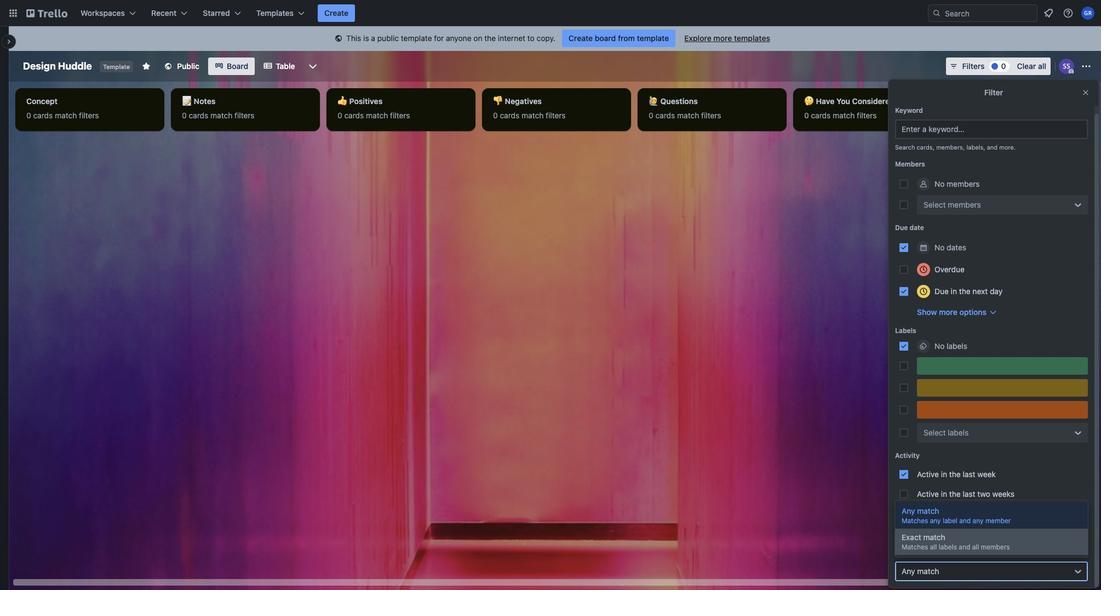Task type: locate. For each thing, give the bounding box(es) containing it.
0 down 👎
[[493, 111, 498, 120]]

1 vertical spatial labels
[[948, 428, 969, 437]]

in up without
[[941, 509, 947, 518]]

and up activity
[[960, 517, 971, 525]]

match inside 🤔 have you considered? 0 cards match filters
[[833, 111, 855, 120]]

create board from template
[[569, 33, 669, 43]]

1 vertical spatial no
[[935, 243, 945, 252]]

0 vertical spatial any
[[902, 506, 915, 516]]

members up select members
[[947, 179, 980, 188]]

search
[[895, 144, 915, 151]]

explore more templates
[[685, 33, 770, 43]]

0 horizontal spatial create
[[324, 8, 349, 18]]

1 cards from the left
[[33, 111, 53, 120]]

show
[[917, 307, 937, 317]]

create for create
[[324, 8, 349, 18]]

3 active from the top
[[917, 509, 939, 518]]

2 horizontal spatial all
[[1038, 61, 1047, 71]]

🙋 questions 0 cards match filters
[[649, 96, 721, 120]]

this is a public template for anyone on the internet to copy.
[[346, 33, 556, 43]]

last left two
[[963, 489, 976, 499]]

🙋 Questions text field
[[642, 93, 782, 110]]

any inside any match matches any label and any member
[[902, 506, 915, 516]]

explore more templates link
[[678, 30, 777, 47]]

0 horizontal spatial due
[[895, 224, 908, 232]]

customize views image
[[307, 61, 318, 72]]

match down the concept text field
[[55, 111, 77, 120]]

is
[[363, 33, 369, 43]]

template right from
[[637, 33, 669, 43]]

0 notifications image
[[1042, 7, 1055, 20]]

all down without
[[930, 543, 937, 551]]

more for show
[[939, 307, 958, 317]]

Search field
[[941, 5, 1037, 21]]

4 filters from the left
[[546, 111, 566, 120]]

0 vertical spatial active
[[917, 470, 939, 479]]

cards down 👎
[[500, 111, 520, 120]]

due for due date
[[895, 224, 908, 232]]

🤔 Have You Considered? text field
[[798, 93, 938, 110]]

match inside 👍 positives 0 cards match filters
[[366, 111, 388, 120]]

the down active in the last week
[[950, 489, 961, 499]]

1 vertical spatial weeks
[[994, 509, 1016, 518]]

match down you in the right top of the page
[[833, 111, 855, 120]]

match down "questions" on the top right
[[677, 111, 699, 120]]

last
[[963, 470, 976, 479], [963, 489, 976, 499], [963, 509, 976, 518], [997, 529, 1009, 538]]

no down show more options
[[935, 341, 945, 351]]

members down no members at top right
[[948, 200, 981, 209]]

2 active from the top
[[917, 489, 939, 499]]

filters inside 🤔 have you considered? 0 cards match filters
[[857, 111, 877, 120]]

0 horizontal spatial template
[[401, 33, 432, 43]]

0 inside 👎 negatives 0 cards match filters
[[493, 111, 498, 120]]

last for two
[[963, 489, 976, 499]]

1 horizontal spatial more
[[939, 307, 958, 317]]

👎
[[493, 96, 503, 106]]

in up active in the last two weeks
[[941, 470, 947, 479]]

any up without
[[930, 517, 941, 525]]

cards inside 👎 negatives 0 cards match filters
[[500, 111, 520, 120]]

1 matches from the top
[[902, 517, 928, 525]]

active in the last week
[[917, 470, 996, 479]]

match down the notes
[[210, 111, 233, 120]]

create
[[324, 8, 349, 18], [569, 33, 593, 43]]

overdue
[[935, 265, 965, 274]]

the up activity
[[950, 509, 961, 518]]

close popover image
[[1082, 88, 1090, 97]]

0 vertical spatial members
[[947, 179, 980, 188]]

the for due in the next day
[[959, 287, 971, 296]]

1 vertical spatial any
[[902, 567, 915, 576]]

2 matches from the top
[[902, 543, 928, 551]]

filters down 👎 negatives text field
[[546, 111, 566, 120]]

match inside any match matches any label and any member
[[917, 506, 939, 516]]

the left next
[[959, 287, 971, 296]]

filters down the 🤔 have you considered? text box
[[857, 111, 877, 120]]

recent button
[[145, 4, 194, 22]]

matches for exact
[[902, 543, 928, 551]]

1 horizontal spatial template
[[637, 33, 669, 43]]

color: green, title: none element
[[917, 357, 1088, 375]]

2 cards from the left
[[189, 111, 208, 120]]

0 inside 🤔 have you considered? 0 cards match filters
[[804, 111, 809, 120]]

active down active in the last week
[[917, 489, 939, 499]]

3 cards from the left
[[344, 111, 364, 120]]

0 inside 🙋 questions 0 cards match filters
[[649, 111, 654, 120]]

match up without
[[917, 506, 939, 516]]

cards
[[33, 111, 53, 120], [189, 111, 208, 120], [344, 111, 364, 120], [500, 111, 520, 120], [656, 111, 675, 120], [811, 111, 831, 120], [967, 111, 987, 120]]

2 vertical spatial weeks
[[1028, 529, 1050, 538]]

0 horizontal spatial any
[[930, 517, 941, 525]]

1 vertical spatial due
[[935, 287, 949, 296]]

0 horizontal spatial all
[[930, 543, 937, 551]]

0 vertical spatial weeks
[[993, 489, 1015, 499]]

you
[[837, 96, 850, 106]]

the for active in the last week
[[950, 470, 961, 479]]

cards down 🙋
[[656, 111, 675, 120]]

2 select from the top
[[924, 428, 946, 437]]

all down without activity in the last four weeks
[[972, 543, 979, 551]]

on
[[474, 33, 482, 43]]

any
[[930, 517, 941, 525], [973, 517, 984, 525]]

labels down show more options button
[[947, 341, 968, 351]]

in for due in the next day
[[951, 287, 957, 296]]

due left date
[[895, 224, 908, 232]]

1 horizontal spatial all
[[972, 543, 979, 551]]

public
[[377, 33, 399, 43]]

cards inside 📝 notes 0 cards match filters
[[189, 111, 208, 120]]

in up show more options
[[951, 287, 957, 296]]

match down positives
[[366, 111, 388, 120]]

create left board
[[569, 33, 593, 43]]

create button
[[318, 4, 355, 22]]

template left for
[[401, 33, 432, 43]]

label
[[943, 517, 958, 525]]

four
[[978, 509, 992, 518], [1011, 529, 1026, 538]]

filters down 📝 notes text field
[[235, 111, 255, 120]]

last down active in the last two weeks
[[963, 509, 976, 518]]

filters inside 🙋 questions 0 cards match filters
[[701, 111, 721, 120]]

1 horizontal spatial due
[[935, 287, 949, 296]]

match down exact
[[917, 567, 939, 576]]

select
[[924, 200, 946, 209], [924, 428, 946, 437]]

week
[[978, 470, 996, 479]]

0 inside "concept 0 cards match filters"
[[26, 111, 31, 120]]

no left 'dates'
[[935, 243, 945, 252]]

cards inside 🤔 have you considered? 0 cards match filters
[[811, 111, 831, 120]]

search cards, members, labels, and more.
[[895, 144, 1016, 151]]

any up exact
[[902, 506, 915, 516]]

due in the next day
[[935, 287, 1003, 296]]

any up without activity in the last four weeks
[[973, 517, 984, 525]]

and down activity
[[959, 543, 971, 551]]

members
[[947, 179, 980, 188], [948, 200, 981, 209], [981, 543, 1010, 551]]

1 no from the top
[[935, 179, 945, 188]]

active
[[917, 470, 939, 479], [917, 489, 939, 499], [917, 509, 939, 518]]

filters down the concept text field
[[79, 111, 99, 120]]

0 down 🙋
[[649, 111, 654, 120]]

more right show
[[939, 307, 958, 317]]

in
[[951, 287, 957, 296], [941, 470, 947, 479], [941, 489, 947, 499], [941, 509, 947, 518], [975, 529, 981, 538]]

select up active in the last week
[[924, 428, 946, 437]]

filters
[[79, 111, 99, 120], [235, 111, 255, 120], [390, 111, 410, 120], [546, 111, 566, 120], [701, 111, 721, 120], [857, 111, 877, 120], [1013, 111, 1033, 120]]

1 vertical spatial select
[[924, 428, 946, 437]]

6 cards from the left
[[811, 111, 831, 120]]

1 any from the top
[[902, 506, 915, 516]]

cards down 👍
[[344, 111, 364, 120]]

1 horizontal spatial any
[[973, 517, 984, 525]]

internet
[[498, 33, 526, 43]]

7 filters from the left
[[1013, 111, 1033, 120]]

0
[[1001, 61, 1006, 71], [26, 111, 31, 120], [182, 111, 187, 120], [338, 111, 342, 120], [493, 111, 498, 120], [649, 111, 654, 120], [804, 111, 809, 120], [960, 111, 965, 120]]

2 vertical spatial members
[[981, 543, 1010, 551]]

2 vertical spatial labels
[[939, 543, 957, 551]]

2 template from the left
[[637, 33, 669, 43]]

exact
[[902, 533, 922, 542]]

0 inside 📝 notes 0 cards match filters
[[182, 111, 187, 120]]

explore
[[685, 33, 712, 43]]

match inside 📝 notes 0 cards match filters
[[210, 111, 233, 120]]

weeks
[[993, 489, 1015, 499], [994, 509, 1016, 518], [1028, 529, 1050, 538]]

in right activity
[[975, 529, 981, 538]]

0 vertical spatial select
[[924, 200, 946, 209]]

create for create board from template
[[569, 33, 593, 43]]

4 cards from the left
[[500, 111, 520, 120]]

0 inside 👍 positives 0 cards match filters
[[338, 111, 342, 120]]

5 cards from the left
[[656, 111, 675, 120]]

templates
[[734, 33, 770, 43]]

create up sm image
[[324, 8, 349, 18]]

cards down concept
[[33, 111, 53, 120]]

active down activity
[[917, 470, 939, 479]]

5 filters from the left
[[701, 111, 721, 120]]

create inside 'button'
[[324, 8, 349, 18]]

0 vertical spatial four
[[978, 509, 992, 518]]

6 filters from the left
[[857, 111, 877, 120]]

2 any from the top
[[902, 567, 915, 576]]

0 left clear
[[1001, 61, 1006, 71]]

in down active in the last week
[[941, 489, 947, 499]]

public
[[177, 61, 199, 71]]

more inside button
[[939, 307, 958, 317]]

filters inside 📝 notes 0 cards match filters
[[235, 111, 255, 120]]

stu smith (stusmith18) image
[[1059, 59, 1075, 74]]

1 vertical spatial and
[[960, 517, 971, 525]]

the up active in the last two weeks
[[950, 470, 961, 479]]

this member is an admin of this board. image
[[1069, 69, 1074, 74]]

any match matches any label and any member
[[902, 506, 1011, 525]]

all
[[1038, 61, 1047, 71], [930, 543, 937, 551], [972, 543, 979, 551]]

labels up active in the last week
[[948, 428, 969, 437]]

no labels
[[935, 341, 968, 351]]

👎 Negatives text field
[[487, 93, 627, 110]]

matches up exact
[[902, 517, 928, 525]]

match inside 🙋 questions 0 cards match filters
[[677, 111, 699, 120]]

all inside button
[[1038, 61, 1047, 71]]

1 vertical spatial more
[[939, 307, 958, 317]]

3 no from the top
[[935, 341, 945, 351]]

due up show more options
[[935, 287, 949, 296]]

filters down 🙋 questions text field on the right of page
[[701, 111, 721, 120]]

0 vertical spatial more
[[714, 33, 732, 43]]

active up without
[[917, 509, 939, 518]]

due for due in the next day
[[935, 287, 949, 296]]

day
[[990, 287, 1003, 296]]

filters inside "concept 0 cards match filters"
[[79, 111, 99, 120]]

no up select members
[[935, 179, 945, 188]]

and inside any match matches any label and any member
[[960, 517, 971, 525]]

2 filters from the left
[[235, 111, 255, 120]]

1 horizontal spatial four
[[1011, 529, 1026, 538]]

matches inside exact match matches all labels and all members
[[902, 543, 928, 551]]

0 vertical spatial matches
[[902, 517, 928, 525]]

more right explore
[[714, 33, 732, 43]]

2 vertical spatial no
[[935, 341, 945, 351]]

1 vertical spatial members
[[948, 200, 981, 209]]

considered?
[[852, 96, 899, 106]]

0 down concept
[[26, 111, 31, 120]]

active for active in the last two weeks
[[917, 489, 939, 499]]

last left week
[[963, 470, 976, 479]]

0 down 📝
[[182, 111, 187, 120]]

1 vertical spatial matches
[[902, 543, 928, 551]]

2 vertical spatial active
[[917, 509, 939, 518]]

select up date
[[924, 200, 946, 209]]

0 vertical spatial labels
[[947, 341, 968, 351]]

filters up more. on the right of the page
[[1013, 111, 1033, 120]]

matches down exact
[[902, 543, 928, 551]]

0 horizontal spatial four
[[978, 509, 992, 518]]

match down negatives on the top of page
[[522, 111, 544, 120]]

0 down 👍
[[338, 111, 342, 120]]

no
[[935, 179, 945, 188], [935, 243, 945, 252], [935, 341, 945, 351]]

0 down 🤔
[[804, 111, 809, 120]]

0 vertical spatial due
[[895, 224, 908, 232]]

cards down filter
[[967, 111, 987, 120]]

board
[[595, 33, 616, 43]]

1 active from the top
[[917, 470, 939, 479]]

options
[[960, 307, 987, 317]]

0 cards match filters
[[960, 111, 1033, 120]]

match
[[55, 111, 77, 120], [210, 111, 233, 120], [366, 111, 388, 120], [522, 111, 544, 120], [677, 111, 699, 120], [833, 111, 855, 120], [989, 111, 1011, 120], [917, 506, 939, 516], [924, 533, 946, 542], [917, 567, 939, 576]]

match down filter
[[989, 111, 1011, 120]]

sm image
[[333, 33, 344, 44]]

matches inside any match matches any label and any member
[[902, 517, 928, 525]]

0 vertical spatial and
[[987, 144, 998, 151]]

questions
[[661, 96, 698, 106]]

1 horizontal spatial create
[[569, 33, 593, 43]]

0 vertical spatial no
[[935, 179, 945, 188]]

last down 'member'
[[997, 529, 1009, 538]]

create board from template link
[[562, 30, 676, 47]]

labels down activity
[[939, 543, 957, 551]]

members down without activity in the last four weeks
[[981, 543, 1010, 551]]

0 up search cards, members, labels, and more.
[[960, 111, 965, 120]]

2 no from the top
[[935, 243, 945, 252]]

cards down have
[[811, 111, 831, 120]]

1 select from the top
[[924, 200, 946, 209]]

1 vertical spatial create
[[569, 33, 593, 43]]

3 filters from the left
[[390, 111, 410, 120]]

1 filters from the left
[[79, 111, 99, 120]]

filters inside 👎 negatives 0 cards match filters
[[546, 111, 566, 120]]

cards,
[[917, 144, 935, 151]]

filters down 👍 positives text box
[[390, 111, 410, 120]]

from
[[618, 33, 635, 43]]

match down label
[[924, 533, 946, 542]]

and inside exact match matches all labels and all members
[[959, 543, 971, 551]]

and left more. on the right of the page
[[987, 144, 998, 151]]

any down exact
[[902, 567, 915, 576]]

1 vertical spatial active
[[917, 489, 939, 499]]

cards down the notes
[[189, 111, 208, 120]]

due
[[895, 224, 908, 232], [935, 287, 949, 296]]

2 vertical spatial and
[[959, 543, 971, 551]]

all right clear
[[1038, 61, 1047, 71]]

0 vertical spatial create
[[324, 8, 349, 18]]

0 horizontal spatial more
[[714, 33, 732, 43]]



Task type: vqa. For each thing, say whether or not it's contained in the screenshot.
"Clear"
yes



Task type: describe. For each thing, give the bounding box(es) containing it.
and for exact match
[[959, 543, 971, 551]]

active in the last two weeks
[[917, 489, 1015, 499]]

👎 negatives 0 cards match filters
[[493, 96, 566, 120]]

template
[[103, 63, 130, 70]]

👍
[[338, 96, 347, 106]]

the for active in the last four weeks
[[950, 509, 961, 518]]

a
[[371, 33, 375, 43]]

next
[[973, 287, 988, 296]]

no dates
[[935, 243, 967, 252]]

search image
[[933, 9, 941, 18]]

have
[[816, 96, 835, 106]]

more for explore
[[714, 33, 732, 43]]

design
[[23, 60, 56, 72]]

this
[[346, 33, 361, 43]]

table link
[[257, 58, 302, 75]]

open information menu image
[[1063, 8, 1074, 19]]

any for any match matches any label and any member
[[902, 506, 915, 516]]

primary element
[[0, 0, 1101, 26]]

active in the last four weeks
[[917, 509, 1016, 518]]

for
[[434, 33, 444, 43]]

Board name text field
[[18, 58, 97, 75]]

1 template from the left
[[401, 33, 432, 43]]

labels,
[[967, 144, 986, 151]]

cards inside 👍 positives 0 cards match filters
[[344, 111, 364, 120]]

activity
[[895, 452, 920, 460]]

activity
[[947, 529, 973, 538]]

members for select members
[[948, 200, 981, 209]]

templates button
[[250, 4, 311, 22]]

show menu image
[[1081, 61, 1092, 72]]

the for active in the last two weeks
[[950, 489, 961, 499]]

keyword
[[895, 106, 923, 115]]

select labels
[[924, 428, 969, 437]]

cards inside 🙋 questions 0 cards match filters
[[656, 111, 675, 120]]

board link
[[208, 58, 255, 75]]

show more options button
[[917, 307, 998, 318]]

and for any match
[[960, 517, 971, 525]]

public button
[[157, 58, 206, 75]]

workspaces
[[81, 8, 125, 18]]

clear all
[[1017, 61, 1047, 71]]

👍 Positives text field
[[331, 93, 471, 110]]

in for active in the last week
[[941, 470, 947, 479]]

copy.
[[537, 33, 556, 43]]

match inside "concept 0 cards match filters"
[[55, 111, 77, 120]]

any match
[[902, 567, 939, 576]]

members inside exact match matches all labels and all members
[[981, 543, 1010, 551]]

last for four
[[963, 509, 976, 518]]

color: yellow, title: none element
[[917, 379, 1088, 397]]

labels
[[895, 327, 917, 335]]

active for active in the last week
[[917, 470, 939, 479]]

labels for no labels
[[947, 341, 968, 351]]

workspaces button
[[74, 4, 142, 22]]

match inside exact match matches all labels and all members
[[924, 533, 946, 542]]

labels for select labels
[[948, 428, 969, 437]]

active for active in the last four weeks
[[917, 509, 939, 518]]

cards inside "concept 0 cards match filters"
[[33, 111, 53, 120]]

more.
[[1000, 144, 1016, 151]]

👍 positives 0 cards match filters
[[338, 96, 410, 120]]

show more options
[[917, 307, 987, 317]]

members for no members
[[947, 179, 980, 188]]

clear all button
[[1013, 58, 1051, 75]]

in for active in the last two weeks
[[941, 489, 947, 499]]

select for select labels
[[924, 428, 946, 437]]

starred button
[[196, 4, 248, 22]]

the right on
[[485, 33, 496, 43]]

positives
[[349, 96, 383, 106]]

color: orange, title: none element
[[917, 401, 1088, 419]]

without activity in the last four weeks
[[917, 529, 1050, 538]]

concept
[[26, 96, 58, 106]]

2 any from the left
[[973, 517, 984, 525]]

without
[[917, 529, 945, 538]]

concept 0 cards match filters
[[26, 96, 99, 120]]

no for no labels
[[935, 341, 945, 351]]

members,
[[937, 144, 965, 151]]

back to home image
[[26, 4, 67, 22]]

last for week
[[963, 470, 976, 479]]

no members
[[935, 179, 980, 188]]

members
[[895, 160, 925, 168]]

board
[[227, 61, 248, 71]]

huddle
[[58, 60, 92, 72]]

negatives
[[505, 96, 542, 106]]

templates
[[256, 8, 294, 18]]

design huddle
[[23, 60, 92, 72]]

due date
[[895, 224, 924, 232]]

🙋
[[649, 96, 659, 106]]

Concept text field
[[20, 93, 160, 110]]

Enter a keyword… text field
[[895, 119, 1088, 139]]

table
[[276, 61, 295, 71]]

member
[[986, 517, 1011, 525]]

🤔
[[804, 96, 814, 106]]

filters
[[963, 61, 985, 71]]

🤔 have you considered? 0 cards match filters
[[804, 96, 899, 120]]

weeks for active in the last two weeks
[[993, 489, 1015, 499]]

weeks for active in the last four weeks
[[994, 509, 1016, 518]]

📝 notes 0 cards match filters
[[182, 96, 255, 120]]

📝 Notes text field
[[175, 93, 316, 110]]

filter
[[985, 88, 1003, 97]]

filters inside 👍 positives 0 cards match filters
[[390, 111, 410, 120]]

1 vertical spatial four
[[1011, 529, 1026, 538]]

starred
[[203, 8, 230, 18]]

1 any from the left
[[930, 517, 941, 525]]

match inside 👎 negatives 0 cards match filters
[[522, 111, 544, 120]]

select for select members
[[924, 200, 946, 209]]

in for active in the last four weeks
[[941, 509, 947, 518]]

📝
[[182, 96, 192, 106]]

7 cards from the left
[[967, 111, 987, 120]]

star or unstar board image
[[142, 62, 151, 71]]

no for no dates
[[935, 243, 945, 252]]

any for any match
[[902, 567, 915, 576]]

exact match matches all labels and all members
[[902, 533, 1010, 551]]

dates
[[947, 243, 967, 252]]

clear
[[1017, 61, 1036, 71]]

no for no members
[[935, 179, 945, 188]]

to
[[528, 33, 535, 43]]

matches for any
[[902, 517, 928, 525]]

labels inside exact match matches all labels and all members
[[939, 543, 957, 551]]

greg robinson (gregrobinson96) image
[[1082, 7, 1095, 20]]

recent
[[151, 8, 177, 18]]

select members
[[924, 200, 981, 209]]

notes
[[194, 96, 216, 106]]

two
[[978, 489, 991, 499]]

the down 'member'
[[983, 529, 995, 538]]

date
[[910, 224, 924, 232]]

anyone
[[446, 33, 472, 43]]



